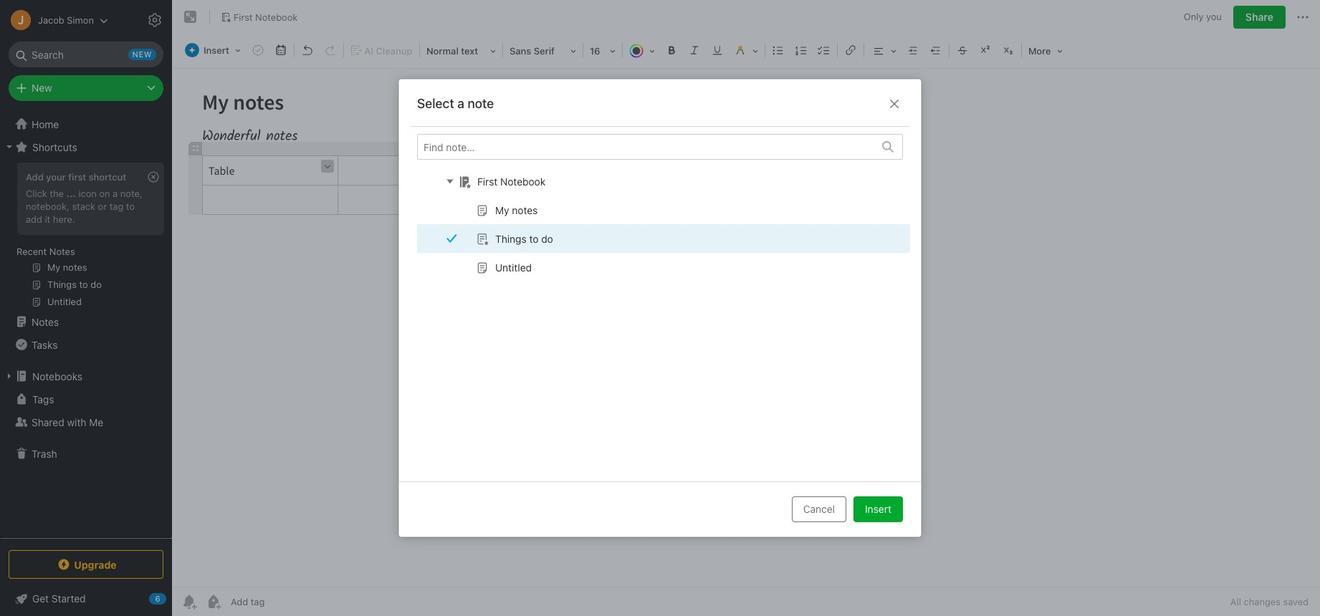 Task type: locate. For each thing, give the bounding box(es) containing it.
alignment image
[[866, 40, 902, 60]]

do
[[542, 233, 553, 245]]

1 vertical spatial notebook
[[501, 175, 546, 188]]

1 horizontal spatial first
[[478, 175, 498, 188]]

on
[[99, 188, 110, 199]]

first notebook inside cell
[[478, 175, 546, 188]]

untitled
[[496, 261, 532, 274]]

a
[[458, 96, 465, 111], [113, 188, 118, 199]]

add a reminder image
[[181, 594, 198, 611]]

subscript image
[[999, 40, 1019, 60]]

first notebook up calendar event "icon" on the left of page
[[234, 11, 298, 23]]

first up my
[[478, 175, 498, 188]]

0 vertical spatial notes
[[49, 246, 75, 257]]

note,
[[120, 188, 142, 199]]

1 horizontal spatial a
[[458, 96, 465, 111]]

select a note
[[417, 96, 494, 111]]

row
[[410, 167, 918, 282]]

1 vertical spatial notes
[[32, 316, 59, 328]]

tags
[[32, 393, 54, 406]]

0 vertical spatial notebook
[[255, 11, 298, 23]]

tasks
[[32, 339, 58, 351]]

to down note,
[[126, 201, 135, 212]]

note window element
[[172, 0, 1321, 617]]

row containing first notebook
[[410, 167, 918, 282]]

add your first shortcut
[[26, 171, 126, 183]]

notes inside "group"
[[49, 246, 75, 257]]

tree
[[0, 113, 172, 538]]

1 vertical spatial a
[[113, 188, 118, 199]]

first notebook inside 'button'
[[234, 11, 298, 23]]

notebooks
[[32, 370, 83, 383]]

with
[[67, 416, 86, 428]]

to left do
[[530, 233, 539, 245]]

the
[[50, 188, 64, 199]]

a left note
[[458, 96, 465, 111]]

icon
[[78, 188, 97, 199]]

notes
[[49, 246, 75, 257], [32, 316, 59, 328]]

all changes saved
[[1231, 597, 1309, 608]]

notebook inside cell
[[501, 175, 546, 188]]

1 horizontal spatial to
[[530, 233, 539, 245]]

italic image
[[685, 40, 705, 60]]

a inside "icon on a note, notebook, stack or tag to add it here."
[[113, 188, 118, 199]]

first notebook up my notes
[[478, 175, 546, 188]]

1 vertical spatial to
[[530, 233, 539, 245]]

notebook up notes
[[501, 175, 546, 188]]

upgrade
[[74, 559, 117, 571]]

notebook,
[[26, 201, 69, 212]]

1 horizontal spatial first notebook
[[478, 175, 546, 188]]

untitled row
[[417, 253, 918, 282]]

0 horizontal spatial notebook
[[255, 11, 298, 23]]

tag
[[110, 201, 124, 212]]

first notebook
[[234, 11, 298, 23], [478, 175, 546, 188]]

to inside row
[[530, 233, 539, 245]]

0 horizontal spatial first notebook
[[234, 11, 298, 23]]

notebook up calendar event "icon" on the left of page
[[255, 11, 298, 23]]

checklist image
[[815, 40, 835, 60]]

0 vertical spatial first
[[234, 11, 253, 23]]

settings image
[[146, 11, 163, 29]]

add tag image
[[205, 594, 222, 611]]

0 horizontal spatial a
[[113, 188, 118, 199]]

outdent image
[[926, 40, 947, 60]]

first inside cell
[[478, 175, 498, 188]]

first
[[68, 171, 86, 183]]

insert button
[[854, 497, 904, 523]]

insert link image
[[841, 40, 861, 60]]

more image
[[1024, 40, 1068, 60]]

notebooks link
[[0, 365, 171, 388]]

to
[[126, 201, 135, 212], [530, 233, 539, 245]]

group
[[0, 158, 171, 316]]

0 horizontal spatial to
[[126, 201, 135, 212]]

1 vertical spatial first notebook
[[478, 175, 546, 188]]

to inside "icon on a note, notebook, stack or tag to add it here."
[[126, 201, 135, 212]]

me
[[89, 416, 103, 428]]

click the ...
[[26, 188, 76, 199]]

tree containing home
[[0, 113, 172, 538]]

notebook inside 'button'
[[255, 11, 298, 23]]

my notes
[[496, 204, 538, 216]]

underline image
[[708, 40, 728, 60]]

notes right recent
[[49, 246, 75, 257]]

0 vertical spatial to
[[126, 201, 135, 212]]

group containing add your first shortcut
[[0, 158, 171, 316]]

highlight image
[[729, 40, 764, 60]]

click
[[26, 188, 47, 199]]

notes up tasks
[[32, 316, 59, 328]]

notebook
[[255, 11, 298, 23], [501, 175, 546, 188]]

1 vertical spatial first
[[478, 175, 498, 188]]

0 horizontal spatial first
[[234, 11, 253, 23]]

first
[[234, 11, 253, 23], [478, 175, 498, 188]]

heading level image
[[422, 40, 501, 60]]

add
[[26, 214, 42, 225]]

new
[[32, 82, 52, 94]]

numbered list image
[[792, 40, 812, 60]]

shared with me
[[32, 416, 103, 428]]

new button
[[9, 75, 163, 101]]

None search field
[[19, 42, 153, 67]]

0 vertical spatial first notebook
[[234, 11, 298, 23]]

first up "insert" image
[[234, 11, 253, 23]]

a right on on the top of page
[[113, 188, 118, 199]]

changes
[[1245, 597, 1281, 608]]

1 horizontal spatial notebook
[[501, 175, 546, 188]]

my
[[496, 204, 510, 216]]

share
[[1246, 11, 1274, 23]]

all
[[1231, 597, 1242, 608]]

note
[[468, 96, 494, 111]]

0 vertical spatial a
[[458, 96, 465, 111]]



Task type: vqa. For each thing, say whether or not it's contained in the screenshot.
row containing First Notebook
yes



Task type: describe. For each thing, give the bounding box(es) containing it.
bold image
[[662, 40, 682, 60]]

expand notebooks image
[[4, 371, 15, 382]]

it
[[45, 214, 50, 225]]

first notebook button
[[216, 7, 303, 27]]

shared with me link
[[0, 411, 171, 434]]

insert image
[[181, 40, 246, 60]]

notes link
[[0, 310, 171, 333]]

my notes row
[[417, 196, 918, 224]]

bulleted list image
[[769, 40, 789, 60]]

superscript image
[[976, 40, 996, 60]]

saved
[[1284, 597, 1309, 608]]

select
[[417, 96, 455, 111]]

only
[[1185, 11, 1204, 22]]

you
[[1207, 11, 1223, 22]]

home
[[32, 118, 59, 130]]

notes
[[512, 204, 538, 216]]

shared
[[32, 416, 64, 428]]

your
[[46, 171, 66, 183]]

expand note image
[[182, 9, 199, 26]]

things to do row
[[417, 224, 918, 253]]

shortcuts button
[[0, 136, 171, 158]]

Find note… text field
[[418, 135, 874, 159]]

trash link
[[0, 442, 171, 465]]

Search text field
[[19, 42, 153, 67]]

strikethrough image
[[953, 40, 973, 60]]

only you
[[1185, 11, 1223, 22]]

tasks button
[[0, 333, 171, 356]]

first inside 'button'
[[234, 11, 253, 23]]

or
[[98, 201, 107, 212]]

close image
[[886, 95, 904, 112]]

stack
[[72, 201, 95, 212]]

trash
[[32, 448, 57, 460]]

home link
[[0, 113, 172, 136]]

here.
[[53, 214, 75, 225]]

group inside tree
[[0, 158, 171, 316]]

cancel
[[804, 503, 835, 516]]

shortcut
[[89, 171, 126, 183]]

things to do
[[496, 233, 553, 245]]

upgrade button
[[9, 551, 163, 579]]

cancel button
[[792, 497, 847, 523]]

add
[[26, 171, 44, 183]]

calendar event image
[[271, 40, 291, 60]]

indent image
[[903, 40, 924, 60]]

insert
[[866, 503, 892, 516]]

first notebook cell
[[417, 167, 918, 196]]

undo image
[[298, 40, 318, 60]]

things
[[496, 233, 527, 245]]

tags button
[[0, 388, 171, 411]]

font color image
[[625, 40, 660, 60]]

recent
[[16, 246, 47, 257]]

...
[[66, 188, 76, 199]]

share button
[[1234, 6, 1286, 29]]

font size image
[[585, 40, 621, 60]]

font family image
[[505, 40, 582, 60]]

icon on a note, notebook, stack or tag to add it here.
[[26, 188, 142, 225]]

shortcuts
[[32, 141, 77, 153]]

recent notes
[[16, 246, 75, 257]]

Note Editor text field
[[172, 69, 1321, 587]]



